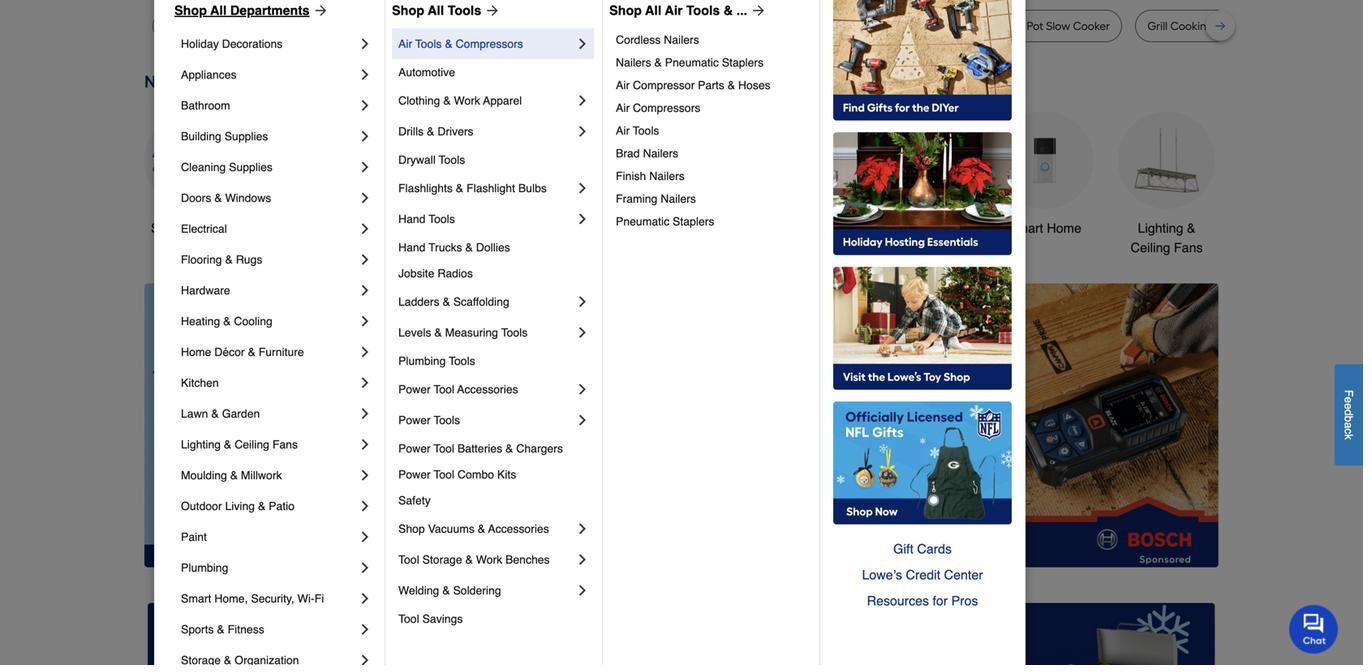 Task type: describe. For each thing, give the bounding box(es) containing it.
nailers for brad
[[643, 147, 679, 160]]

shop all air tools & ...
[[610, 3, 748, 18]]

shop all air tools & ... link
[[610, 1, 767, 20]]

holiday decorations link
[[181, 28, 357, 59]]

shop all tools link
[[392, 1, 501, 20]]

chevron right image for flashlights & flashlight bulbs
[[575, 180, 591, 196]]

chevron right image for holiday decorations
[[357, 36, 373, 52]]

crock for crock pot cooking pot
[[749, 19, 780, 33]]

heating & cooling link
[[181, 306, 357, 337]]

2 horizontal spatial arrow right image
[[1189, 426, 1206, 442]]

holiday decorations
[[181, 37, 283, 50]]

building supplies link
[[181, 121, 357, 152]]

tool for accessories
[[434, 383, 455, 396]]

supplies for building supplies
[[225, 130, 268, 143]]

1 cooking from the left
[[802, 19, 845, 33]]

dollies
[[476, 241, 510, 254]]

ladders
[[399, 296, 440, 308]]

holiday hosting essentials. image
[[834, 132, 1012, 256]]

c
[[1343, 429, 1356, 435]]

flooring & rugs
[[181, 253, 263, 266]]

0 horizontal spatial lighting & ceiling fans link
[[181, 429, 357, 460]]

air tools link
[[616, 119, 809, 142]]

living
[[225, 500, 255, 513]]

pros
[[952, 594, 979, 609]]

1 horizontal spatial fans
[[1175, 240, 1203, 255]]

tool savings link
[[399, 606, 591, 632]]

1 vertical spatial bathroom
[[896, 221, 952, 236]]

0 horizontal spatial home
[[181, 346, 211, 359]]

power for power tool combo kits
[[399, 468, 431, 481]]

chevron right image for welding & soldering
[[575, 583, 591, 599]]

hand tools
[[399, 213, 455, 226]]

2 e from the top
[[1343, 404, 1356, 410]]

gift cards
[[894, 542, 952, 557]]

chevron right image for heating & cooling
[[357, 313, 373, 330]]

holiday
[[181, 37, 219, 50]]

chevron right image for drills & drivers
[[575, 123, 591, 140]]

pneumatic staplers
[[616, 215, 715, 228]]

wi-
[[298, 593, 315, 606]]

air compressor parts & hoses
[[616, 79, 771, 92]]

storage
[[423, 554, 462, 567]]

lawn
[[181, 408, 208, 421]]

crock for crock pot slow cooker
[[994, 19, 1025, 33]]

safety link
[[399, 488, 591, 514]]

parts
[[698, 79, 725, 92]]

drills
[[399, 125, 424, 138]]

flooring
[[181, 253, 222, 266]]

shop for shop all tools
[[392, 3, 425, 18]]

framing nailers
[[616, 192, 696, 205]]

1 cooker from the left
[[192, 19, 229, 33]]

power for power tool accessories
[[399, 383, 431, 396]]

nailers & pneumatic staplers link
[[616, 51, 809, 74]]

chevron right image for electrical
[[357, 221, 373, 237]]

lawn & garden
[[181, 408, 260, 421]]

shop all deals
[[151, 221, 235, 236]]

garden
[[222, 408, 260, 421]]

chevron right image for outdoor living & patio
[[357, 498, 373, 515]]

tool for batteries
[[434, 442, 455, 455]]

air tools
[[616, 124, 660, 137]]

air compressor parts & hoses link
[[616, 74, 809, 97]]

flashlights & flashlight bulbs
[[399, 182, 547, 195]]

gift
[[894, 542, 914, 557]]

chevron right image for lighting & ceiling fans
[[357, 437, 373, 453]]

up to 30 percent off select grills and accessories. image
[[877, 603, 1216, 666]]

ladders & scaffolding
[[399, 296, 510, 308]]

nailers for framing
[[661, 192, 696, 205]]

chevron right image for home décor & furniture
[[357, 344, 373, 360]]

power for power tool batteries & chargers
[[399, 442, 431, 455]]

tool inside tool savings link
[[399, 613, 419, 626]]

nailers down cordless
[[616, 56, 652, 69]]

0 vertical spatial home
[[1047, 221, 1082, 236]]

home,
[[215, 593, 248, 606]]

0 vertical spatial pneumatic
[[665, 56, 719, 69]]

0 horizontal spatial ceiling
[[235, 438, 269, 451]]

0 horizontal spatial staplers
[[673, 215, 715, 228]]

0 vertical spatial accessories
[[457, 383, 518, 396]]

chevron right image for smart home, security, wi-fi
[[357, 591, 373, 607]]

chevron right image for hardware
[[357, 283, 373, 299]]

pneumatic staplers link
[[616, 210, 809, 233]]

smart home link
[[997, 112, 1094, 238]]

chevron right image for bathroom
[[357, 97, 373, 114]]

shop vacuums & accessories
[[399, 523, 549, 536]]

brad nailers link
[[616, 142, 809, 165]]

chevron right image for plumbing
[[357, 560, 373, 576]]

chat invite button image
[[1290, 605, 1340, 654]]

nailers for cordless
[[664, 33, 700, 46]]

power tool combo kits link
[[399, 462, 591, 488]]

lowe's credit center
[[863, 568, 984, 583]]

0 vertical spatial lighting & ceiling fans
[[1131, 221, 1203, 255]]

chevron right image for hand tools
[[575, 211, 591, 227]]

crock pot
[[266, 19, 316, 33]]

electrical link
[[181, 214, 357, 244]]

air for air tools & compressors
[[399, 37, 412, 50]]

shop vacuums & accessories link
[[399, 514, 575, 545]]

air for air compressors
[[616, 101, 630, 114]]

chevron right image for cleaning supplies
[[357, 159, 373, 175]]

chevron right image for air tools & compressors
[[575, 36, 591, 52]]

finish nailers
[[616, 170, 685, 183]]

deals
[[202, 221, 235, 236]]

doors & windows
[[181, 192, 271, 205]]

fitness
[[228, 623, 264, 636]]

furniture
[[259, 346, 304, 359]]

chevron right image for levels & measuring tools
[[575, 325, 591, 341]]

levels & measuring tools link
[[399, 317, 575, 348]]

warming
[[1260, 19, 1308, 33]]

chevron right image for flooring & rugs
[[357, 252, 373, 268]]

chevron right image for moulding & millwork
[[357, 468, 373, 484]]

officially licensed n f l gifts. shop now. image
[[834, 402, 1012, 525]]

air compressors link
[[616, 97, 809, 119]]

cordless nailers
[[616, 33, 700, 46]]

slow cooker
[[165, 19, 229, 33]]

christmas decorations
[[524, 221, 593, 255]]

hoses
[[739, 79, 771, 92]]

2 cooking from the left
[[1171, 19, 1214, 33]]

credit
[[906, 568, 941, 583]]

compressor
[[633, 79, 695, 92]]

compressors inside air tools & compressors link
[[456, 37, 523, 50]]

triple slow cooker
[[353, 19, 448, 33]]

plumbing for plumbing tools
[[399, 355, 446, 368]]

windows
[[225, 192, 271, 205]]

grate
[[1217, 19, 1247, 33]]

chevron right image for lawn & garden
[[357, 406, 373, 422]]

1 vertical spatial work
[[476, 554, 503, 567]]

3 cooker from the left
[[1074, 19, 1111, 33]]

moulding & millwork
[[181, 469, 282, 482]]

all for departments
[[210, 3, 227, 18]]

cordless nailers link
[[616, 28, 809, 51]]

brad
[[616, 147, 640, 160]]

0 vertical spatial staplers
[[722, 56, 764, 69]]

scroll to item #5 image
[[902, 538, 941, 545]]

1 vertical spatial accessories
[[488, 523, 549, 536]]

vacuums
[[428, 523, 475, 536]]

building
[[181, 130, 221, 143]]

0 horizontal spatial lighting & ceiling fans
[[181, 438, 298, 451]]

scaffolding
[[454, 296, 510, 308]]

equipment
[[771, 240, 833, 255]]

drywall
[[399, 153, 436, 166]]

shop for shop all departments
[[175, 3, 207, 18]]

power tool batteries & chargers link
[[399, 436, 591, 462]]

paint
[[181, 531, 207, 544]]

pot for crock pot
[[299, 19, 316, 33]]

get up to 2 free select tools or batteries when you buy 1 with select purchases. image
[[148, 603, 487, 666]]



Task type: vqa. For each thing, say whether or not it's contained in the screenshot.
day
no



Task type: locate. For each thing, give the bounding box(es) containing it.
0 vertical spatial decorations
[[222, 37, 283, 50]]

tool left combo
[[434, 468, 455, 481]]

0 horizontal spatial fans
[[273, 438, 298, 451]]

shop up cordless
[[610, 3, 642, 18]]

0 horizontal spatial lighting
[[181, 438, 221, 451]]

0 horizontal spatial slow
[[165, 19, 189, 33]]

instant
[[902, 19, 937, 33]]

ceiling
[[1131, 240, 1171, 255], [235, 438, 269, 451]]

shop up triple slow cooker
[[392, 3, 425, 18]]

f e e d b a c k
[[1343, 390, 1356, 440]]

0 horizontal spatial compressors
[[456, 37, 523, 50]]

compressors up the automotive link
[[456, 37, 523, 50]]

decorations down shop all departments link
[[222, 37, 283, 50]]

nailers up finish nailers
[[643, 147, 679, 160]]

fans
[[1175, 240, 1203, 255], [273, 438, 298, 451]]

nailers up framing nailers
[[650, 170, 685, 183]]

up to 35 percent off select small appliances. image
[[513, 603, 851, 666]]

levels & measuring tools
[[399, 326, 528, 339]]

heating & cooling
[[181, 315, 273, 328]]

0 horizontal spatial bathroom link
[[181, 90, 357, 121]]

food warmer
[[641, 19, 712, 33]]

shop for shop all air tools & ...
[[610, 3, 642, 18]]

supplies up windows
[[229, 161, 273, 174]]

outdoor
[[756, 221, 803, 236], [181, 500, 222, 513]]

0 vertical spatial smart
[[1009, 221, 1044, 236]]

e up the d
[[1343, 397, 1356, 404]]

1 vertical spatial decorations
[[524, 240, 593, 255]]

2 shop from the left
[[392, 3, 425, 18]]

tool for combo
[[434, 468, 455, 481]]

all up the slow cooker
[[210, 3, 227, 18]]

shop for shop vacuums & accessories
[[399, 523, 425, 536]]

1 vertical spatial fans
[[273, 438, 298, 451]]

1 e from the top
[[1343, 397, 1356, 404]]

3 slow from the left
[[1047, 19, 1071, 33]]

1 hand from the top
[[399, 213, 426, 226]]

scroll to item #4 image
[[863, 538, 902, 545]]

4 power from the top
[[399, 468, 431, 481]]

decorations for christmas
[[524, 240, 593, 255]]

supplies inside cleaning supplies link
[[229, 161, 273, 174]]

air up brad
[[616, 124, 630, 137]]

4 pot from the left
[[940, 19, 957, 33]]

arrow right image
[[482, 2, 501, 19]]

hardware
[[181, 284, 230, 297]]

cards
[[918, 542, 952, 557]]

visit the lowe's toy shop. image
[[834, 267, 1012, 390]]

building supplies
[[181, 130, 268, 143]]

1 horizontal spatial plumbing
[[399, 355, 446, 368]]

tools link
[[388, 112, 485, 238]]

shop inside "link"
[[151, 221, 181, 236]]

tool inside power tool accessories link
[[434, 383, 455, 396]]

food
[[641, 19, 667, 33]]

1 vertical spatial plumbing
[[181, 562, 228, 575]]

compressors down compressor
[[633, 101, 701, 114]]

hand inside 'link'
[[399, 241, 426, 254]]

plumbing down paint
[[181, 562, 228, 575]]

1 horizontal spatial decorations
[[524, 240, 593, 255]]

cooker left grill
[[1074, 19, 1111, 33]]

crock down departments
[[266, 19, 296, 33]]

chevron right image
[[575, 93, 591, 109], [575, 123, 591, 140], [357, 159, 373, 175], [575, 180, 591, 196], [575, 211, 591, 227], [357, 313, 373, 330], [575, 325, 591, 341], [357, 344, 373, 360], [357, 375, 373, 391], [575, 412, 591, 429], [357, 437, 373, 453], [357, 468, 373, 484], [575, 521, 591, 537], [575, 552, 591, 568], [357, 622, 373, 638]]

supplies inside building supplies link
[[225, 130, 268, 143]]

2 pot from the left
[[782, 19, 799, 33]]

decorations down "christmas"
[[524, 240, 593, 255]]

1 vertical spatial lighting
[[181, 438, 221, 451]]

chargers
[[517, 442, 563, 455]]

lawn & garden link
[[181, 399, 357, 429]]

0 horizontal spatial arrow right image
[[310, 2, 329, 19]]

bulbs
[[519, 182, 547, 195]]

0 horizontal spatial decorations
[[222, 37, 283, 50]]

chevron right image for doors & windows
[[357, 190, 373, 206]]

1 horizontal spatial compressors
[[633, 101, 701, 114]]

welding & soldering link
[[399, 576, 575, 606]]

smart for smart home
[[1009, 221, 1044, 236]]

air up air tools
[[616, 101, 630, 114]]

chevron right image for sports & fitness
[[357, 622, 373, 638]]

flashlights & flashlight bulbs link
[[399, 173, 575, 204]]

1 vertical spatial lighting & ceiling fans
[[181, 438, 298, 451]]

0 horizontal spatial bathroom
[[181, 99, 230, 112]]

0 horizontal spatial plumbing
[[181, 562, 228, 575]]

plumbing inside plumbing link
[[181, 562, 228, 575]]

air left compressor
[[616, 79, 630, 92]]

plumbing for plumbing
[[181, 562, 228, 575]]

2 horizontal spatial slow
[[1047, 19, 1071, 33]]

air down triple slow cooker
[[399, 37, 412, 50]]

savings
[[423, 613, 463, 626]]

1 vertical spatial shop
[[399, 523, 425, 536]]

1 horizontal spatial home
[[1047, 221, 1082, 236]]

air tools & compressors link
[[399, 28, 575, 59]]

christmas decorations link
[[510, 112, 607, 258]]

tool down welding
[[399, 613, 419, 626]]

e up b
[[1343, 404, 1356, 410]]

outdoor living & patio
[[181, 500, 295, 513]]

shop these last-minute gifts. $99 or less. quantities are limited and won't last. image
[[145, 284, 407, 568]]

0 horizontal spatial shop
[[175, 3, 207, 18]]

christmas
[[529, 221, 588, 236]]

1 horizontal spatial bathroom
[[896, 221, 952, 236]]

1 power from the top
[[399, 383, 431, 396]]

cooker up holiday
[[192, 19, 229, 33]]

1 horizontal spatial cooking
[[1171, 19, 1214, 33]]

staplers up hoses
[[722, 56, 764, 69]]

1 shop from the left
[[175, 3, 207, 18]]

hand up 'jobsite'
[[399, 241, 426, 254]]

cleaning
[[181, 161, 226, 174]]

chevron right image for appliances
[[357, 67, 373, 83]]

tool inside power tool batteries & chargers link
[[434, 442, 455, 455]]

home
[[1047, 221, 1082, 236], [181, 346, 211, 359]]

tool up welding
[[399, 554, 419, 567]]

tool inside power tool combo kits link
[[434, 468, 455, 481]]

power for power tools
[[399, 414, 431, 427]]

& inside outdoor tools & equipment
[[840, 221, 849, 236]]

air compressors
[[616, 101, 701, 114]]

1 slow from the left
[[165, 19, 189, 33]]

power tool accessories link
[[399, 374, 575, 405]]

shop
[[151, 221, 181, 236], [399, 523, 425, 536]]

measuring
[[445, 326, 498, 339]]

crock up hoses
[[749, 19, 780, 33]]

shop all departments link
[[175, 1, 329, 20]]

outdoor inside outdoor tools & equipment
[[756, 221, 803, 236]]

1 vertical spatial staplers
[[673, 215, 715, 228]]

all for air
[[646, 3, 662, 18]]

kitchen
[[634, 221, 677, 236], [181, 377, 219, 390]]

power up power tools
[[399, 383, 431, 396]]

smart for smart home, security, wi-fi
[[181, 593, 211, 606]]

0 horizontal spatial outdoor
[[181, 500, 222, 513]]

0 vertical spatial compressors
[[456, 37, 523, 50]]

hand for hand trucks & dollies
[[399, 241, 426, 254]]

power tool combo kits
[[399, 468, 517, 481]]

power down power tools
[[399, 442, 431, 455]]

arrow right image for shop all air tools & ...
[[748, 2, 767, 19]]

kitchen for kitchen faucets
[[634, 221, 677, 236]]

arrow right image inside shop all air tools & ... link
[[748, 2, 767, 19]]

1 horizontal spatial smart
[[1009, 221, 1044, 236]]

cleaning supplies link
[[181, 152, 357, 183]]

jobsite radios
[[399, 267, 473, 280]]

arrow right image
[[310, 2, 329, 19], [748, 2, 767, 19], [1189, 426, 1206, 442]]

tool down plumbing tools
[[434, 383, 455, 396]]

smart home, security, wi-fi link
[[181, 584, 357, 615]]

finish
[[616, 170, 646, 183]]

2 horizontal spatial cooker
[[1074, 19, 1111, 33]]

power tools link
[[399, 405, 575, 436]]

0 horizontal spatial crock
[[266, 19, 296, 33]]

d
[[1343, 410, 1356, 416]]

chevron right image for tool storage & work benches
[[575, 552, 591, 568]]

resources
[[867, 594, 930, 609]]

1 horizontal spatial ceiling
[[1131, 240, 1171, 255]]

power tool accessories
[[399, 383, 518, 396]]

pneumatic up air compressor parts & hoses
[[665, 56, 719, 69]]

chevron right image for shop vacuums & accessories
[[575, 521, 591, 537]]

plumbing inside plumbing tools link
[[399, 355, 446, 368]]

1 horizontal spatial outdoor
[[756, 221, 803, 236]]

chevron right image for paint
[[357, 529, 373, 546]]

1 pot from the left
[[299, 19, 316, 33]]

1 horizontal spatial kitchen
[[634, 221, 677, 236]]

crock right the instant pot
[[994, 19, 1025, 33]]

0 vertical spatial shop
[[151, 221, 181, 236]]

accessories down plumbing tools link
[[457, 383, 518, 396]]

tool up power tool combo kits
[[434, 442, 455, 455]]

0 vertical spatial supplies
[[225, 130, 268, 143]]

kitchen for kitchen
[[181, 377, 219, 390]]

2 cooker from the left
[[411, 19, 448, 33]]

décor
[[215, 346, 245, 359]]

clothing & work apparel link
[[399, 85, 575, 116]]

decorations
[[222, 37, 283, 50], [524, 240, 593, 255]]

air up food warmer
[[665, 3, 683, 18]]

2 horizontal spatial shop
[[610, 3, 642, 18]]

all inside "link"
[[185, 221, 199, 236]]

1 horizontal spatial lighting & ceiling fans
[[1131, 221, 1203, 255]]

1 vertical spatial outdoor
[[181, 500, 222, 513]]

departments
[[230, 3, 310, 18]]

shop for shop all deals
[[151, 221, 181, 236]]

hand down flashlights
[[399, 213, 426, 226]]

1 vertical spatial hand
[[399, 241, 426, 254]]

jobsite radios link
[[399, 261, 591, 287]]

appliances
[[181, 68, 237, 81]]

all for deals
[[185, 221, 199, 236]]

2 hand from the top
[[399, 241, 426, 254]]

work down shop vacuums & accessories link on the left bottom of the page
[[476, 554, 503, 567]]

1 vertical spatial supplies
[[229, 161, 273, 174]]

2 power from the top
[[399, 414, 431, 427]]

clothing
[[399, 94, 440, 107]]

tool
[[434, 383, 455, 396], [434, 442, 455, 455], [434, 468, 455, 481], [399, 554, 419, 567], [399, 613, 419, 626]]

pot for instant pot
[[940, 19, 957, 33]]

& inside 'link'
[[466, 241, 473, 254]]

all for tools
[[428, 3, 444, 18]]

work up drivers
[[454, 94, 481, 107]]

kitchen up the lawn
[[181, 377, 219, 390]]

power up safety
[[399, 468, 431, 481]]

framing nailers link
[[616, 188, 809, 210]]

pot
[[299, 19, 316, 33], [782, 19, 799, 33], [848, 19, 865, 33], [940, 19, 957, 33], [1027, 19, 1044, 33]]

compressors inside air compressors link
[[633, 101, 701, 114]]

tool inside "tool storage & work benches" link
[[399, 554, 419, 567]]

1 vertical spatial kitchen
[[181, 377, 219, 390]]

1 horizontal spatial cooker
[[411, 19, 448, 33]]

cordless
[[616, 33, 661, 46]]

plumbing down levels
[[399, 355, 446, 368]]

accessories
[[457, 383, 518, 396], [488, 523, 549, 536]]

chevron right image
[[357, 36, 373, 52], [575, 36, 591, 52], [357, 67, 373, 83], [357, 97, 373, 114], [357, 128, 373, 145], [357, 190, 373, 206], [357, 221, 373, 237], [357, 252, 373, 268], [357, 283, 373, 299], [575, 294, 591, 310], [575, 382, 591, 398], [357, 406, 373, 422], [357, 498, 373, 515], [357, 529, 373, 546], [357, 560, 373, 576], [575, 583, 591, 599], [357, 591, 373, 607], [357, 653, 373, 666]]

0 vertical spatial work
[[454, 94, 481, 107]]

3 crock from the left
[[994, 19, 1025, 33]]

all left deals
[[185, 221, 199, 236]]

power tool batteries & chargers
[[399, 442, 563, 455]]

jobsite
[[399, 267, 435, 280]]

chevron right image for power tools
[[575, 412, 591, 429]]

safety
[[399, 494, 431, 507]]

radios
[[438, 267, 473, 280]]

0 vertical spatial lighting
[[1139, 221, 1184, 236]]

shop down doors
[[151, 221, 181, 236]]

2 slow from the left
[[384, 19, 408, 33]]

1 vertical spatial home
[[181, 346, 211, 359]]

pot for crock pot cooking pot
[[782, 19, 799, 33]]

shop up the slow cooker
[[175, 3, 207, 18]]

0 horizontal spatial smart
[[181, 593, 211, 606]]

5 pot from the left
[[1027, 19, 1044, 33]]

crock for crock pot
[[266, 19, 296, 33]]

1 horizontal spatial lighting & ceiling fans link
[[1119, 112, 1216, 258]]

supplies up cleaning supplies
[[225, 130, 268, 143]]

chevron right image for building supplies
[[357, 128, 373, 145]]

drills & drivers link
[[399, 116, 575, 147]]

chevron right image for power tool accessories
[[575, 382, 591, 398]]

2 crock from the left
[[749, 19, 780, 33]]

find gifts for the diyer. image
[[834, 0, 1012, 121]]

hand for hand tools
[[399, 213, 426, 226]]

advertisement region
[[433, 284, 1219, 571]]

flashlights
[[399, 182, 453, 195]]

decorations for holiday
[[222, 37, 283, 50]]

1 horizontal spatial shop
[[399, 523, 425, 536]]

all up triple slow cooker
[[428, 3, 444, 18]]

smart home
[[1009, 221, 1082, 236]]

arrow right image inside shop all departments link
[[310, 2, 329, 19]]

supplies for cleaning supplies
[[229, 161, 273, 174]]

3 shop from the left
[[610, 3, 642, 18]]

cleaning supplies
[[181, 161, 273, 174]]

outdoor down moulding
[[181, 500, 222, 513]]

staplers
[[722, 56, 764, 69], [673, 215, 715, 228]]

moulding
[[181, 469, 227, 482]]

new deals every day during 25 days of deals image
[[145, 68, 1219, 95]]

drivers
[[438, 125, 474, 138]]

3 pot from the left
[[848, 19, 865, 33]]

compressors
[[456, 37, 523, 50], [633, 101, 701, 114]]

air for air compressor parts & hoses
[[616, 79, 630, 92]]

0 vertical spatial lighting & ceiling fans link
[[1119, 112, 1216, 258]]

shop down safety
[[399, 523, 425, 536]]

instant pot
[[902, 19, 957, 33]]

1 horizontal spatial shop
[[392, 3, 425, 18]]

lighting
[[1139, 221, 1184, 236], [181, 438, 221, 451]]

1 horizontal spatial slow
[[384, 19, 408, 33]]

accessories up 'benches'
[[488, 523, 549, 536]]

plumbing tools link
[[399, 348, 591, 374]]

outdoor living & patio link
[[181, 491, 357, 522]]

chevron right image for kitchen
[[357, 375, 373, 391]]

1 crock from the left
[[266, 19, 296, 33]]

nailers & pneumatic staplers
[[616, 56, 764, 69]]

chevron right image for clothing & work apparel
[[575, 93, 591, 109]]

1 horizontal spatial staplers
[[722, 56, 764, 69]]

all up 'food'
[[646, 3, 662, 18]]

nailers for finish
[[650, 170, 685, 183]]

pneumatic down framing
[[616, 215, 670, 228]]

0 vertical spatial outdoor
[[756, 221, 803, 236]]

benches
[[506, 554, 550, 567]]

1 horizontal spatial bathroom link
[[875, 112, 973, 238]]

2 horizontal spatial crock
[[994, 19, 1025, 33]]

chevron right image for ladders & scaffolding
[[575, 294, 591, 310]]

power down power tool accessories at the bottom left of the page
[[399, 414, 431, 427]]

1 horizontal spatial lighting
[[1139, 221, 1184, 236]]

paint link
[[181, 522, 357, 553]]

0 horizontal spatial cooker
[[192, 19, 229, 33]]

1 horizontal spatial crock
[[749, 19, 780, 33]]

staplers down framing nailers link in the top of the page
[[673, 215, 715, 228]]

nailers up pneumatic staplers
[[661, 192, 696, 205]]

0 vertical spatial bathroom
[[181, 99, 230, 112]]

1 vertical spatial pneumatic
[[616, 215, 670, 228]]

arrow right image for shop all departments
[[310, 2, 329, 19]]

1 vertical spatial lighting & ceiling fans link
[[181, 429, 357, 460]]

outdoor for outdoor living & patio
[[181, 500, 222, 513]]

0 vertical spatial hand
[[399, 213, 426, 226]]

tool storage & work benches
[[399, 554, 550, 567]]

3 power from the top
[[399, 442, 431, 455]]

0 horizontal spatial cooking
[[802, 19, 845, 33]]

0 horizontal spatial kitchen
[[181, 377, 219, 390]]

b
[[1343, 416, 1356, 423]]

0 vertical spatial ceiling
[[1131, 240, 1171, 255]]

nailers down food warmer
[[664, 33, 700, 46]]

ladders & scaffolding link
[[399, 287, 575, 317]]

shop all deals link
[[145, 112, 242, 238]]

1 vertical spatial smart
[[181, 593, 211, 606]]

0 horizontal spatial shop
[[151, 221, 181, 236]]

shop all departments
[[175, 3, 310, 18]]

air for air tools
[[616, 124, 630, 137]]

all
[[210, 3, 227, 18], [428, 3, 444, 18], [646, 3, 662, 18], [185, 221, 199, 236]]

outdoor up 'equipment' at the right of page
[[756, 221, 803, 236]]

cooker down "shop all tools"
[[411, 19, 448, 33]]

welding
[[399, 585, 439, 597]]

plumbing link
[[181, 553, 357, 584]]

1 vertical spatial ceiling
[[235, 438, 269, 451]]

tools inside outdoor tools & equipment
[[806, 221, 836, 236]]

1 horizontal spatial arrow right image
[[748, 2, 767, 19]]

1 vertical spatial compressors
[[633, 101, 701, 114]]

0 vertical spatial kitchen
[[634, 221, 677, 236]]

kitchen down framing nailers
[[634, 221, 677, 236]]

flooring & rugs link
[[181, 244, 357, 275]]

0 vertical spatial fans
[[1175, 240, 1203, 255]]

hand tools link
[[399, 204, 575, 235]]

scroll to item #2 element
[[782, 537, 824, 547]]

pot for crock pot slow cooker
[[1027, 19, 1044, 33]]

outdoor for outdoor tools & equipment
[[756, 221, 803, 236]]

hand trucks & dollies link
[[399, 235, 591, 261]]

0 vertical spatial plumbing
[[399, 355, 446, 368]]



